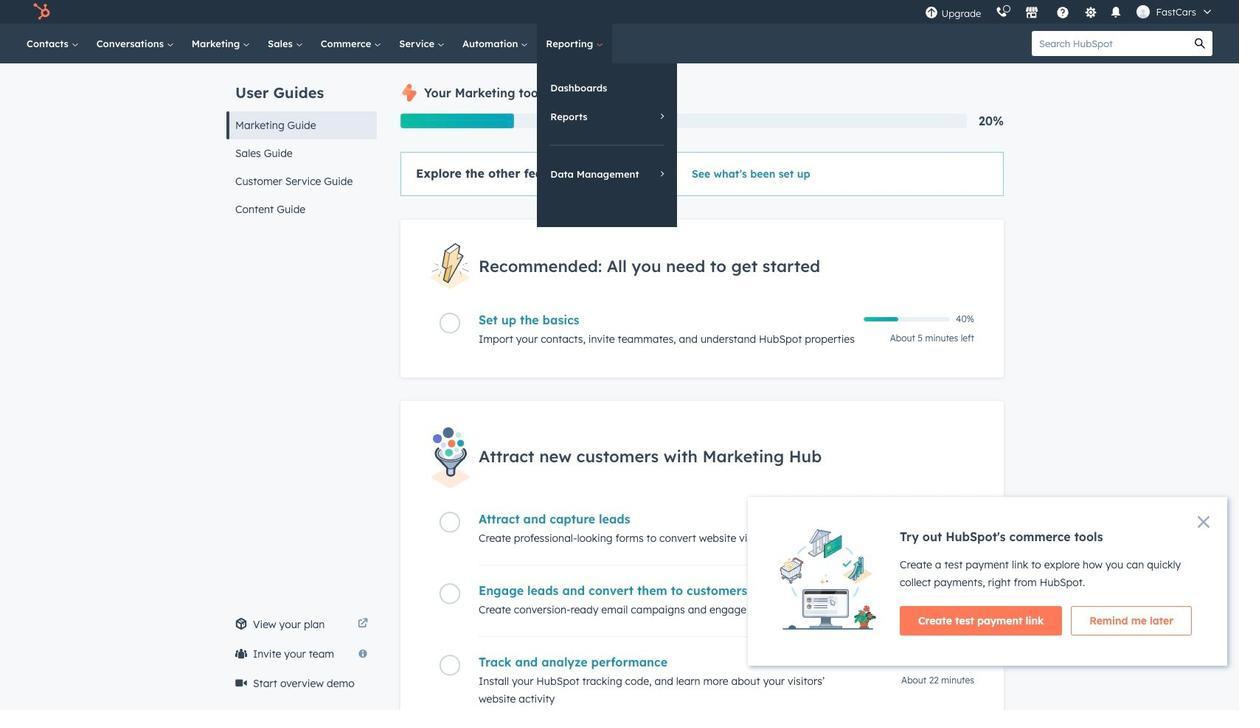 Task type: locate. For each thing, give the bounding box(es) containing it.
link opens in a new window image
[[358, 616, 368, 634], [358, 619, 368, 630]]

close image
[[1198, 516, 1210, 528]]

christina overa image
[[1137, 5, 1150, 18]]

progress bar
[[401, 114, 514, 128]]

marketplaces image
[[1026, 7, 1039, 20]]

menu
[[918, 0, 1222, 24]]

2 link opens in a new window image from the top
[[358, 619, 368, 630]]

1 link opens in a new window image from the top
[[358, 616, 368, 634]]



Task type: vqa. For each thing, say whether or not it's contained in the screenshot.
"[object Object] complete" progress bar
yes



Task type: describe. For each thing, give the bounding box(es) containing it.
reporting menu
[[537, 63, 677, 227]]

Search HubSpot search field
[[1032, 31, 1188, 56]]

[object object] complete progress bar
[[864, 317, 898, 322]]

user guides element
[[226, 63, 377, 224]]



